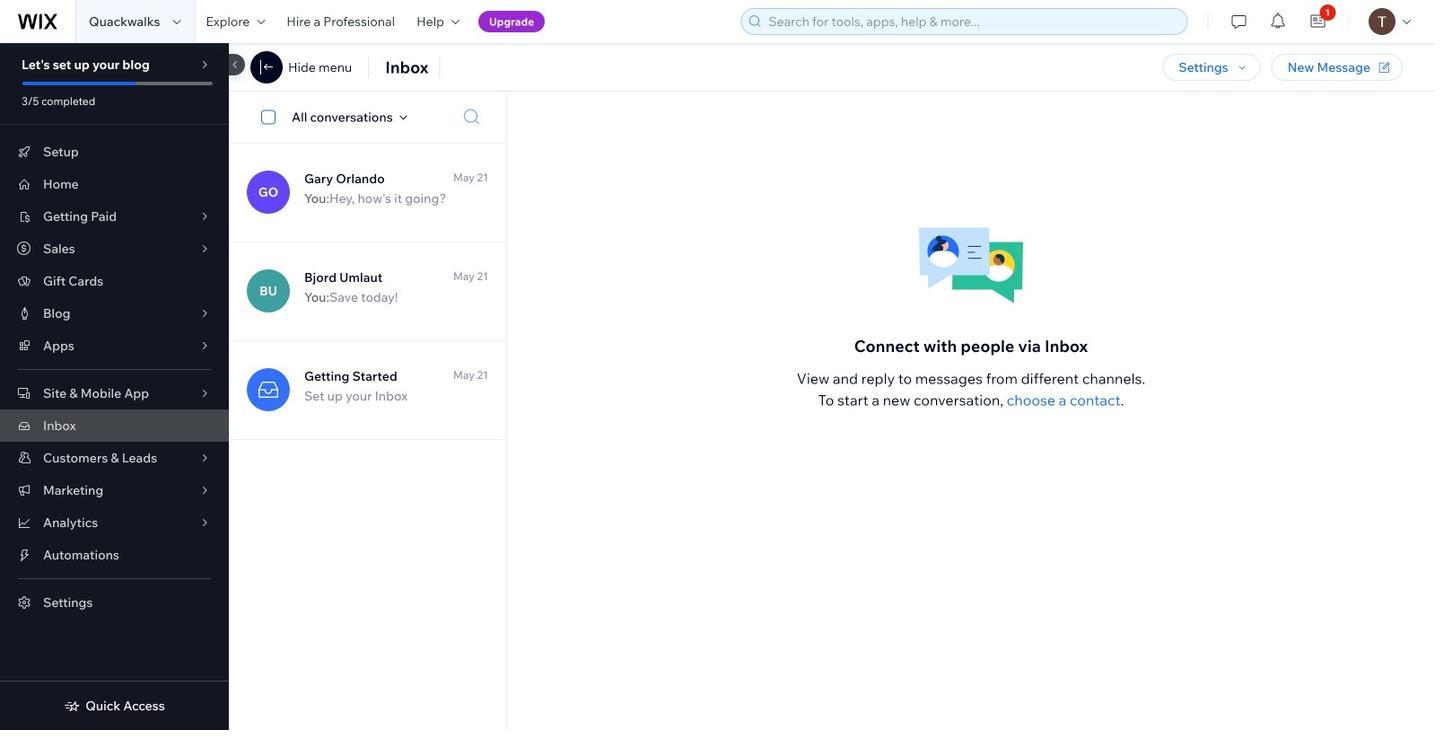 Task type: locate. For each thing, give the bounding box(es) containing it.
getting started image
[[247, 368, 290, 411]]

None checkbox
[[251, 106, 292, 128]]

Search for tools, apps, help & more... field
[[764, 9, 1182, 34]]



Task type: describe. For each thing, give the bounding box(es) containing it.
sidebar element
[[0, 40, 245, 730]]



Task type: vqa. For each thing, say whether or not it's contained in the screenshot.
"CHECKBOX"
yes



